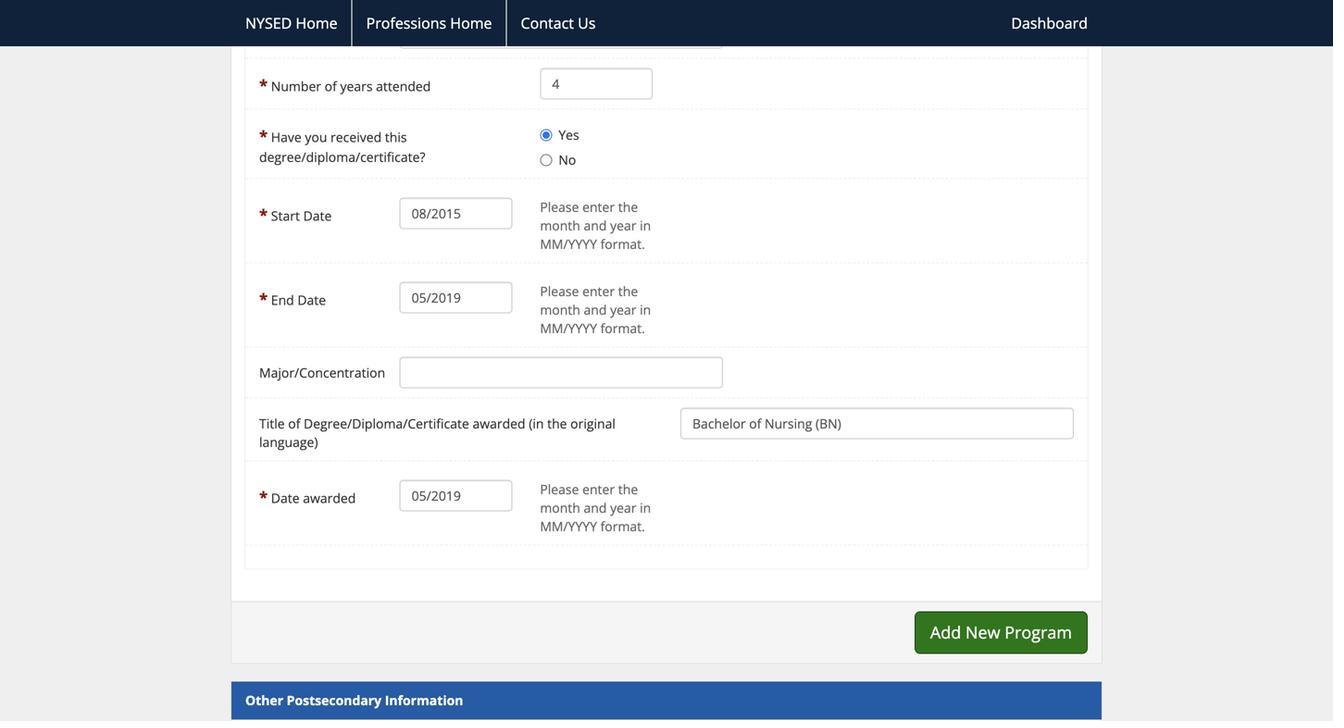 Task type: vqa. For each thing, say whether or not it's contained in the screenshot.
States to the top
no



Task type: locate. For each thing, give the bounding box(es) containing it.
the
[[618, 198, 638, 216], [618, 283, 638, 300], [547, 415, 567, 433], [618, 481, 638, 498]]

2 format. from the top
[[601, 320, 645, 337]]

2 month from the top
[[540, 301, 581, 319]]

6 * from the top
[[259, 487, 268, 508]]

the for * date awarded
[[618, 481, 638, 498]]

0 vertical spatial awarded
[[473, 415, 526, 433]]

1 vertical spatial month
[[540, 301, 581, 319]]

title
[[259, 415, 285, 433]]

0 vertical spatial please
[[540, 198, 579, 216]]

* left end
[[259, 289, 268, 310]]

2 please enter the month and year in mm/yyyy format. from the top
[[540, 283, 651, 337]]

3 in from the top
[[640, 499, 651, 517]]

5 * from the top
[[259, 289, 268, 310]]

0 horizontal spatial home
[[296, 13, 338, 33]]

month up major/concentration text field
[[540, 301, 581, 319]]

1 vertical spatial format.
[[601, 320, 645, 337]]

2 vertical spatial and
[[584, 499, 607, 517]]

home
[[296, 13, 338, 33], [450, 13, 492, 33]]

0 vertical spatial year
[[610, 217, 637, 234]]

nysed
[[245, 13, 292, 33]]

home right nysed
[[296, 13, 338, 33]]

1 horizontal spatial awarded
[[473, 415, 526, 433]]

0 horizontal spatial awarded
[[303, 490, 356, 507]]

please for * date awarded
[[540, 481, 579, 498]]

0 vertical spatial date
[[303, 207, 332, 225]]

2 vertical spatial year
[[610, 499, 637, 517]]

country
[[271, 27, 319, 44]]

2 year from the top
[[610, 301, 637, 319]]

1 home from the left
[[296, 13, 338, 33]]

awarded left '(in'
[[473, 415, 526, 433]]

start
[[271, 207, 300, 225]]

year for * end date
[[610, 301, 637, 319]]

1 vertical spatial of
[[288, 415, 300, 433]]

None text field
[[400, 282, 512, 314], [400, 480, 512, 512], [400, 282, 512, 314], [400, 480, 512, 512]]

month down no
[[540, 217, 581, 234]]

date down language)
[[271, 490, 300, 507]]

date right start
[[303, 207, 332, 225]]

please
[[540, 198, 579, 216], [540, 283, 579, 300], [540, 481, 579, 498]]

1 vertical spatial and
[[584, 301, 607, 319]]

contact us link
[[506, 0, 610, 46]]

dashboard link
[[998, 0, 1102, 46]]

year
[[610, 217, 637, 234], [610, 301, 637, 319], [610, 499, 637, 517]]

1 mm/yyyy from the top
[[540, 235, 597, 253]]

3 please from the top
[[540, 481, 579, 498]]

date inside * date awarded
[[271, 490, 300, 507]]

3 format. from the top
[[601, 518, 645, 535]]

of left 'years'
[[325, 77, 337, 95]]

of up language)
[[288, 415, 300, 433]]

* left number
[[259, 75, 268, 96]]

3 and from the top
[[584, 499, 607, 517]]

please enter the month and year in mm/yyyy format.
[[540, 198, 651, 253], [540, 283, 651, 337], [540, 481, 651, 535]]

2 mm/yyyy from the top
[[540, 320, 597, 337]]

* for * have you received this degree/diploma/certificate?
[[259, 126, 268, 147]]

of
[[325, 77, 337, 95], [288, 415, 300, 433]]

3 * from the top
[[259, 126, 268, 147]]

2 vertical spatial please
[[540, 481, 579, 498]]

please down no
[[540, 198, 579, 216]]

4 * from the top
[[259, 204, 268, 226]]

of inside * number of years attended
[[325, 77, 337, 95]]

1 vertical spatial mm/yyyy
[[540, 320, 597, 337]]

and
[[584, 217, 607, 234], [584, 301, 607, 319], [584, 499, 607, 517]]

2 vertical spatial month
[[540, 499, 581, 517]]

month down '(in'
[[540, 499, 581, 517]]

0 vertical spatial format.
[[601, 235, 645, 253]]

1 please enter the month and year in mm/yyyy format. from the top
[[540, 198, 651, 253]]

2 vertical spatial format.
[[601, 518, 645, 535]]

3 enter from the top
[[583, 481, 615, 498]]

year for * date awarded
[[610, 499, 637, 517]]

please enter the month and year in mm/yyyy format. down the original
[[540, 481, 651, 535]]

enter for * end date
[[583, 283, 615, 300]]

enter
[[583, 198, 615, 216], [583, 283, 615, 300], [583, 481, 615, 498]]

2 home from the left
[[450, 13, 492, 33]]

2 and from the top
[[584, 301, 607, 319]]

received
[[331, 128, 382, 146]]

1 * from the top
[[259, 24, 268, 45]]

1 vertical spatial awarded
[[303, 490, 356, 507]]

awarded
[[473, 415, 526, 433], [303, 490, 356, 507]]

1 year from the top
[[610, 217, 637, 234]]

1 please from the top
[[540, 198, 579, 216]]

1 month from the top
[[540, 217, 581, 234]]

Yes radio
[[540, 129, 552, 141]]

2 please from the top
[[540, 283, 579, 300]]

1 enter from the top
[[583, 198, 615, 216]]

please down '(in'
[[540, 481, 579, 498]]

home inside the professions home link
[[450, 13, 492, 33]]

1 horizontal spatial of
[[325, 77, 337, 95]]

1 horizontal spatial home
[[450, 13, 492, 33]]

and for * date awarded
[[584, 499, 607, 517]]

month
[[540, 217, 581, 234], [540, 301, 581, 319], [540, 499, 581, 517]]

0 vertical spatial month
[[540, 217, 581, 234]]

professions
[[366, 13, 447, 33]]

us
[[578, 13, 596, 33]]

home right professions
[[450, 13, 492, 33]]

1 vertical spatial please enter the month and year in mm/yyyy format.
[[540, 283, 651, 337]]

* inside * have you received this degree/diploma/certificate?
[[259, 126, 268, 147]]

professions home link
[[352, 0, 506, 46]]

other postsecondary information
[[245, 692, 464, 710]]

please enter the month and year in mm/yyyy format. for * start date
[[540, 198, 651, 253]]

1 vertical spatial date
[[298, 291, 326, 309]]

awarded down language)
[[303, 490, 356, 507]]

2 vertical spatial in
[[640, 499, 651, 517]]

please enter the month and year in mm/yyyy format. up major/concentration text field
[[540, 283, 651, 337]]

please enter the month and year in mm/yyyy format. for * end date
[[540, 283, 651, 337]]

2 vertical spatial please enter the month and year in mm/yyyy format.
[[540, 481, 651, 535]]

month for * date awarded
[[540, 499, 581, 517]]

month for * start date
[[540, 217, 581, 234]]

0 vertical spatial of
[[325, 77, 337, 95]]

years
[[340, 77, 373, 95]]

0 vertical spatial and
[[584, 217, 607, 234]]

date right end
[[298, 291, 326, 309]]

2 vertical spatial date
[[271, 490, 300, 507]]

* left country in the top left of the page
[[259, 24, 268, 45]]

please enter the month and year in mm/yyyy format. down no
[[540, 198, 651, 253]]

3 please enter the month and year in mm/yyyy format. from the top
[[540, 481, 651, 535]]

* for * date awarded
[[259, 487, 268, 508]]

1 in from the top
[[640, 217, 651, 234]]

3 month from the top
[[540, 499, 581, 517]]

* left start
[[259, 204, 268, 226]]

end
[[271, 291, 294, 309]]

0 vertical spatial mm/yyyy
[[540, 235, 597, 253]]

number
[[271, 77, 321, 95]]

0 vertical spatial in
[[640, 217, 651, 234]]

the for * start date
[[618, 198, 638, 216]]

postsecondary
[[287, 692, 382, 710]]

2 vertical spatial enter
[[583, 481, 615, 498]]

date inside * start date
[[303, 207, 332, 225]]

2 enter from the top
[[583, 283, 615, 300]]

contact us
[[521, 13, 596, 33]]

1 vertical spatial please
[[540, 283, 579, 300]]

contact
[[521, 13, 574, 33]]

in
[[640, 217, 651, 234], [640, 301, 651, 319], [640, 499, 651, 517]]

please up major/concentration text field
[[540, 283, 579, 300]]

home inside nysed home link
[[296, 13, 338, 33]]

degree/diploma/certificate
[[304, 415, 469, 433]]

* down language)
[[259, 487, 268, 508]]

1 vertical spatial in
[[640, 301, 651, 319]]

0 vertical spatial enter
[[583, 198, 615, 216]]

0 vertical spatial please enter the month and year in mm/yyyy format.
[[540, 198, 651, 253]]

home for professions home
[[450, 13, 492, 33]]

awarded inside * date awarded
[[303, 490, 356, 507]]

3 year from the top
[[610, 499, 637, 517]]

1 and from the top
[[584, 217, 607, 234]]

no
[[559, 151, 576, 169]]

1 format. from the top
[[601, 235, 645, 253]]

*
[[259, 24, 268, 45], [259, 75, 268, 96], [259, 126, 268, 147], [259, 204, 268, 226], [259, 289, 268, 310], [259, 487, 268, 508]]

in for * end date
[[640, 301, 651, 319]]

date inside * end date
[[298, 291, 326, 309]]

* left have
[[259, 126, 268, 147]]

mm/yyyy for * end date
[[540, 320, 597, 337]]

yes
[[559, 126, 579, 144]]

2 * from the top
[[259, 75, 268, 96]]

date
[[303, 207, 332, 225], [298, 291, 326, 309], [271, 490, 300, 507]]

nysed home
[[245, 13, 338, 33]]

3 mm/yyyy from the top
[[540, 518, 597, 535]]

2 in from the top
[[640, 301, 651, 319]]

2 vertical spatial mm/yyyy
[[540, 518, 597, 535]]

format.
[[601, 235, 645, 253], [601, 320, 645, 337], [601, 518, 645, 535]]

1 vertical spatial enter
[[583, 283, 615, 300]]

1 vertical spatial year
[[610, 301, 637, 319]]

dashboard
[[1012, 13, 1088, 33]]

0 horizontal spatial of
[[288, 415, 300, 433]]

mm/yyyy
[[540, 235, 597, 253], [540, 320, 597, 337], [540, 518, 597, 535]]

None text field
[[400, 17, 723, 49], [540, 68, 653, 100], [400, 198, 512, 229], [400, 17, 723, 49], [540, 68, 653, 100], [400, 198, 512, 229]]



Task type: describe. For each thing, give the bounding box(es) containing it.
you
[[305, 128, 327, 146]]

format. for * end date
[[601, 320, 645, 337]]

original
[[571, 415, 616, 433]]

format. for * date awarded
[[601, 518, 645, 535]]

date for * end date
[[298, 291, 326, 309]]

add new program link
[[915, 612, 1088, 654]]

please enter the month and year in mm/yyyy format. for * date awarded
[[540, 481, 651, 535]]

the for * end date
[[618, 283, 638, 300]]

date for * start date
[[303, 207, 332, 225]]

other
[[245, 692, 283, 710]]

please for * start date
[[540, 198, 579, 216]]

mm/yyyy for * start date
[[540, 235, 597, 253]]

enter for * date awarded
[[583, 481, 615, 498]]

* for * number of years attended
[[259, 75, 268, 96]]

Major/Concentration text field
[[400, 357, 723, 389]]

language)
[[259, 434, 318, 451]]

the inside title of degree/diploma/certificate awarded (in the original language)
[[547, 415, 567, 433]]

information
[[385, 692, 464, 710]]

month for * end date
[[540, 301, 581, 319]]

degree/diploma/certificate?
[[259, 148, 426, 166]]

* end date
[[259, 289, 326, 310]]

nysed home link
[[232, 0, 352, 46]]

professions home
[[366, 13, 492, 33]]

* for * end date
[[259, 289, 268, 310]]

attended
[[376, 77, 431, 95]]

add new program
[[931, 622, 1072, 644]]

(in
[[529, 415, 544, 433]]

* start date
[[259, 204, 332, 226]]

enter for * start date
[[583, 198, 615, 216]]

new
[[966, 622, 1001, 644]]

Title of Degree/Diploma/Certificate awarded (in the original language) text field
[[681, 408, 1074, 440]]

* for * start date
[[259, 204, 268, 226]]

please for * end date
[[540, 283, 579, 300]]

format. for * start date
[[601, 235, 645, 253]]

this
[[385, 128, 407, 146]]

of inside title of degree/diploma/certificate awarded (in the original language)
[[288, 415, 300, 433]]

in for * start date
[[640, 217, 651, 234]]

major/concentration
[[259, 364, 385, 382]]

and for * end date
[[584, 301, 607, 319]]

add
[[931, 622, 962, 644]]

* number of years attended
[[259, 75, 431, 96]]

* country
[[259, 24, 319, 45]]

mm/yyyy for * date awarded
[[540, 518, 597, 535]]

title of degree/diploma/certificate awarded (in the original language)
[[259, 415, 616, 451]]

* date awarded
[[259, 487, 356, 508]]

home for nysed home
[[296, 13, 338, 33]]

have
[[271, 128, 302, 146]]

year for * start date
[[610, 217, 637, 234]]

* for * country
[[259, 24, 268, 45]]

* have you received this degree/diploma/certificate?
[[259, 126, 426, 166]]

and for * start date
[[584, 217, 607, 234]]

No radio
[[540, 154, 552, 166]]

awarded inside title of degree/diploma/certificate awarded (in the original language)
[[473, 415, 526, 433]]

in for * date awarded
[[640, 499, 651, 517]]

program
[[1005, 622, 1072, 644]]



